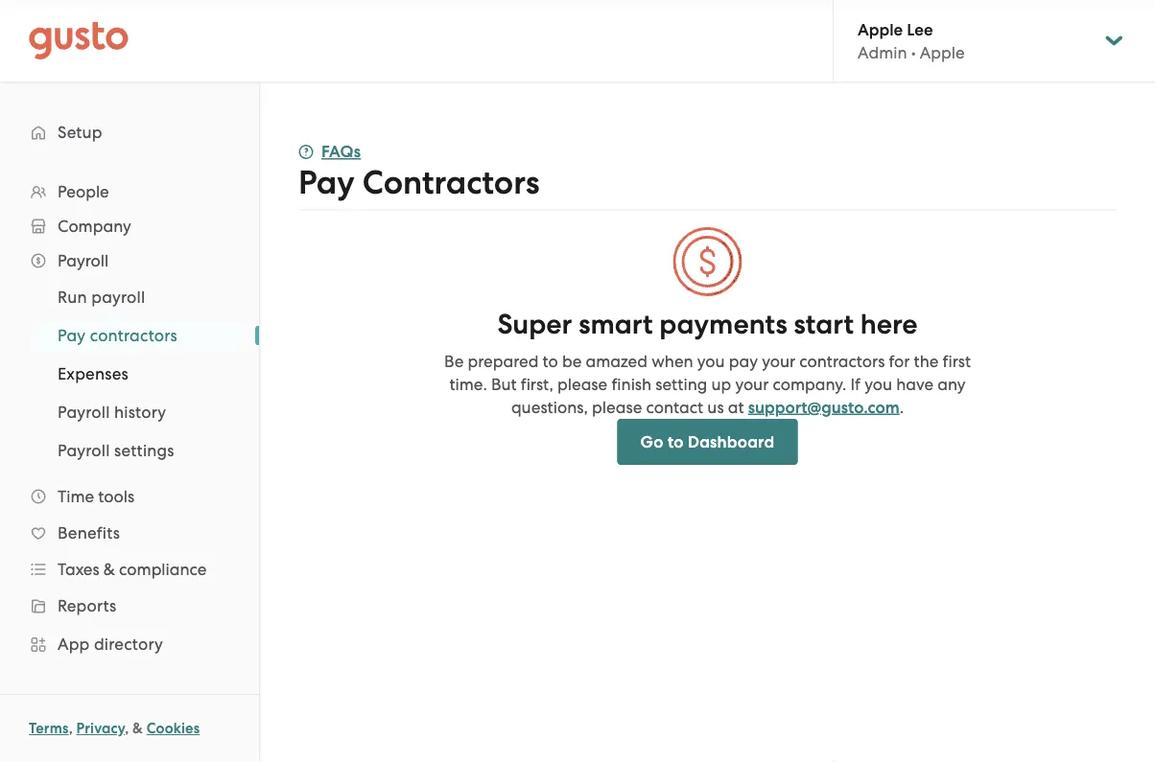 Task type: locate. For each thing, give the bounding box(es) containing it.
to right 'go'
[[668, 432, 684, 452]]

payroll down expenses
[[58, 403, 110, 422]]

pay contractors
[[298, 163, 540, 202]]

pay down 'run'
[[58, 326, 86, 345]]

0 horizontal spatial pay
[[58, 326, 86, 345]]

1 horizontal spatial you
[[865, 375, 892, 394]]

0 vertical spatial payroll
[[58, 251, 109, 271]]

1 vertical spatial pay
[[58, 326, 86, 345]]

0 vertical spatial apple
[[858, 19, 903, 39]]

tools
[[98, 487, 135, 507]]

0 horizontal spatial contractors
[[90, 326, 177, 345]]

to left the be
[[543, 352, 558, 371]]

.
[[900, 398, 904, 417]]

1 vertical spatial you
[[865, 375, 892, 394]]

1 horizontal spatial to
[[668, 432, 684, 452]]

contractors inside list
[[90, 326, 177, 345]]

0 horizontal spatial to
[[543, 352, 558, 371]]

faqs button
[[298, 141, 361, 164]]

1 vertical spatial payroll
[[58, 403, 110, 422]]

0 vertical spatial to
[[543, 352, 558, 371]]

apple
[[858, 19, 903, 39], [920, 43, 965, 62]]

first
[[943, 352, 971, 371]]

benefits
[[58, 524, 120, 543]]

run payroll
[[58, 288, 145, 307]]

list
[[0, 175, 259, 763], [0, 278, 259, 470]]

1 horizontal spatial apple
[[920, 43, 965, 62]]

2 , from the left
[[125, 721, 129, 738]]

cookies
[[147, 721, 200, 738]]

1 vertical spatial contractors
[[800, 352, 885, 371]]

payroll down company
[[58, 251, 109, 271]]

2 vertical spatial payroll
[[58, 441, 110, 461]]

taxes & compliance button
[[19, 553, 240, 587]]

1 horizontal spatial pay
[[298, 163, 355, 202]]

payroll up time
[[58, 441, 110, 461]]

taxes
[[58, 560, 99, 580]]

payroll inside dropdown button
[[58, 251, 109, 271]]

prepared
[[468, 352, 539, 371]]

contractors inside be prepared to be amazed when you pay your contractors for the first time. but first, please finish setting up your company. if you have any questions, please contact us at
[[800, 352, 885, 371]]

& inside dropdown button
[[103, 560, 115, 580]]

2 list from the top
[[0, 278, 259, 470]]

&
[[103, 560, 115, 580], [132, 721, 143, 738]]

0 vertical spatial your
[[762, 352, 796, 371]]

0 vertical spatial contractors
[[90, 326, 177, 345]]

,
[[69, 721, 73, 738], [125, 721, 129, 738]]

your down pay
[[735, 375, 769, 394]]

app
[[58, 635, 90, 654]]

, left privacy "link"
[[69, 721, 73, 738]]

please down the finish
[[592, 398, 642, 417]]

1 horizontal spatial &
[[132, 721, 143, 738]]

be
[[562, 352, 582, 371]]

settings
[[114, 441, 174, 461]]

company button
[[19, 209, 240, 244]]

0 vertical spatial please
[[557, 375, 608, 394]]

to
[[543, 352, 558, 371], [668, 432, 684, 452]]

start
[[794, 308, 854, 341]]

1 payroll from the top
[[58, 251, 109, 271]]

payroll history
[[58, 403, 166, 422]]

1 vertical spatial apple
[[920, 43, 965, 62]]

payroll history link
[[35, 395, 240, 430]]

1 horizontal spatial contractors
[[800, 352, 885, 371]]

payroll inside "link"
[[58, 403, 110, 422]]

& right taxes
[[103, 560, 115, 580]]

your
[[762, 352, 796, 371], [735, 375, 769, 394]]

app directory
[[58, 635, 163, 654]]

you
[[697, 352, 725, 371], [865, 375, 892, 394]]

please down the be
[[557, 375, 608, 394]]

you up up on the right of the page
[[697, 352, 725, 371]]

gusto navigation element
[[0, 83, 259, 763]]

pay inside list
[[58, 326, 86, 345]]

apple up admin
[[858, 19, 903, 39]]

amazed
[[586, 352, 648, 371]]

illustration of a coin image
[[672, 226, 744, 298]]

privacy link
[[76, 721, 125, 738]]

1 list from the top
[[0, 175, 259, 763]]

cookies button
[[147, 718, 200, 741]]

go to dashboard
[[641, 432, 775, 452]]

0 horizontal spatial you
[[697, 352, 725, 371]]

taxes & compliance
[[58, 560, 207, 580]]

directory
[[94, 635, 163, 654]]

, left cookies button
[[125, 721, 129, 738]]

terms , privacy , & cookies
[[29, 721, 200, 738]]

you right if
[[865, 375, 892, 394]]

2 payroll from the top
[[58, 403, 110, 422]]

contractors
[[90, 326, 177, 345], [800, 352, 885, 371]]

contractors up expenses link
[[90, 326, 177, 345]]

0 vertical spatial &
[[103, 560, 115, 580]]

admin
[[858, 43, 907, 62]]

& left cookies button
[[132, 721, 143, 738]]

contractors up if
[[800, 352, 885, 371]]

setup link
[[19, 115, 240, 150]]

3 payroll from the top
[[58, 441, 110, 461]]

payroll
[[58, 251, 109, 271], [58, 403, 110, 422], [58, 441, 110, 461]]

expenses
[[58, 365, 129, 384]]

support@gusto.com link
[[748, 398, 900, 417]]

for
[[889, 352, 910, 371]]

pay
[[298, 163, 355, 202], [58, 326, 86, 345]]

setting
[[656, 375, 707, 394]]

app directory link
[[19, 627, 240, 662]]

0 horizontal spatial ,
[[69, 721, 73, 738]]

apple right •
[[920, 43, 965, 62]]

pay contractors
[[58, 326, 177, 345]]

apple lee admin • apple
[[858, 19, 965, 62]]

your right pay
[[762, 352, 796, 371]]

reports link
[[19, 589, 240, 624]]

benefits link
[[19, 516, 240, 551]]

please
[[557, 375, 608, 394], [592, 398, 642, 417]]

reports
[[58, 597, 117, 616]]

pay down faqs
[[298, 163, 355, 202]]

finish
[[612, 375, 652, 394]]

questions,
[[511, 398, 588, 417]]

us
[[707, 398, 724, 417]]

terms link
[[29, 721, 69, 738]]

dashboard
[[688, 432, 775, 452]]

go
[[641, 432, 664, 452]]

when
[[652, 352, 693, 371]]

time tools
[[58, 487, 135, 507]]

0 horizontal spatial &
[[103, 560, 115, 580]]

0 vertical spatial pay
[[298, 163, 355, 202]]

1 horizontal spatial ,
[[125, 721, 129, 738]]

smart
[[579, 308, 653, 341]]

be
[[444, 352, 464, 371]]



Task type: vqa. For each thing, say whether or not it's contained in the screenshot.
Cookies button
yes



Task type: describe. For each thing, give the bounding box(es) containing it.
1 vertical spatial please
[[592, 398, 642, 417]]

setup
[[58, 123, 102, 142]]

if
[[851, 375, 861, 394]]

list containing run payroll
[[0, 278, 259, 470]]

be prepared to be amazed when you pay your contractors for the first time. but first, please finish setting up your company. if you have any questions, please contact us at
[[444, 352, 971, 417]]

lee
[[907, 19, 933, 39]]

pay contractors link
[[35, 319, 240, 353]]

company.
[[773, 375, 847, 394]]

faqs
[[321, 142, 361, 162]]

company
[[58, 217, 131, 236]]

payroll for payroll
[[58, 251, 109, 271]]

support@gusto.com
[[748, 398, 900, 417]]

up
[[711, 375, 731, 394]]

compliance
[[119, 560, 207, 580]]

go to dashboard link
[[618, 419, 798, 465]]

history
[[114, 403, 166, 422]]

to inside be prepared to be amazed when you pay your contractors for the first time. but first, please finish setting up your company. if you have any questions, please contact us at
[[543, 352, 558, 371]]

have
[[896, 375, 934, 394]]

payroll settings
[[58, 441, 174, 461]]

people button
[[19, 175, 240, 209]]

payroll for payroll history
[[58, 403, 110, 422]]

contact
[[646, 398, 703, 417]]

contractors
[[362, 163, 540, 202]]

1 vertical spatial &
[[132, 721, 143, 738]]

support@gusto.com .
[[748, 398, 904, 417]]

payments
[[659, 308, 787, 341]]

expenses link
[[35, 357, 240, 391]]

time.
[[449, 375, 487, 394]]

payroll for payroll settings
[[58, 441, 110, 461]]

1 vertical spatial your
[[735, 375, 769, 394]]

run
[[58, 288, 87, 307]]

at
[[728, 398, 744, 417]]

any
[[938, 375, 966, 394]]

1 vertical spatial to
[[668, 432, 684, 452]]

1 , from the left
[[69, 721, 73, 738]]

the
[[914, 352, 939, 371]]

here
[[860, 308, 918, 341]]

home image
[[29, 22, 129, 60]]

first,
[[521, 375, 553, 394]]

•
[[911, 43, 916, 62]]

0 vertical spatial you
[[697, 352, 725, 371]]

people
[[58, 182, 109, 201]]

but
[[491, 375, 517, 394]]

run payroll link
[[35, 280, 240, 315]]

pay for pay contractors
[[58, 326, 86, 345]]

super smart payments start here
[[497, 308, 918, 341]]

payroll button
[[19, 244, 240, 278]]

0 horizontal spatial apple
[[858, 19, 903, 39]]

payroll settings link
[[35, 434, 240, 468]]

privacy
[[76, 721, 125, 738]]

payroll
[[91, 288, 145, 307]]

terms
[[29, 721, 69, 738]]

super
[[497, 308, 572, 341]]

time tools button
[[19, 480, 240, 514]]

pay
[[729, 352, 758, 371]]

time
[[58, 487, 94, 507]]

pay for pay contractors
[[298, 163, 355, 202]]

list containing people
[[0, 175, 259, 763]]



